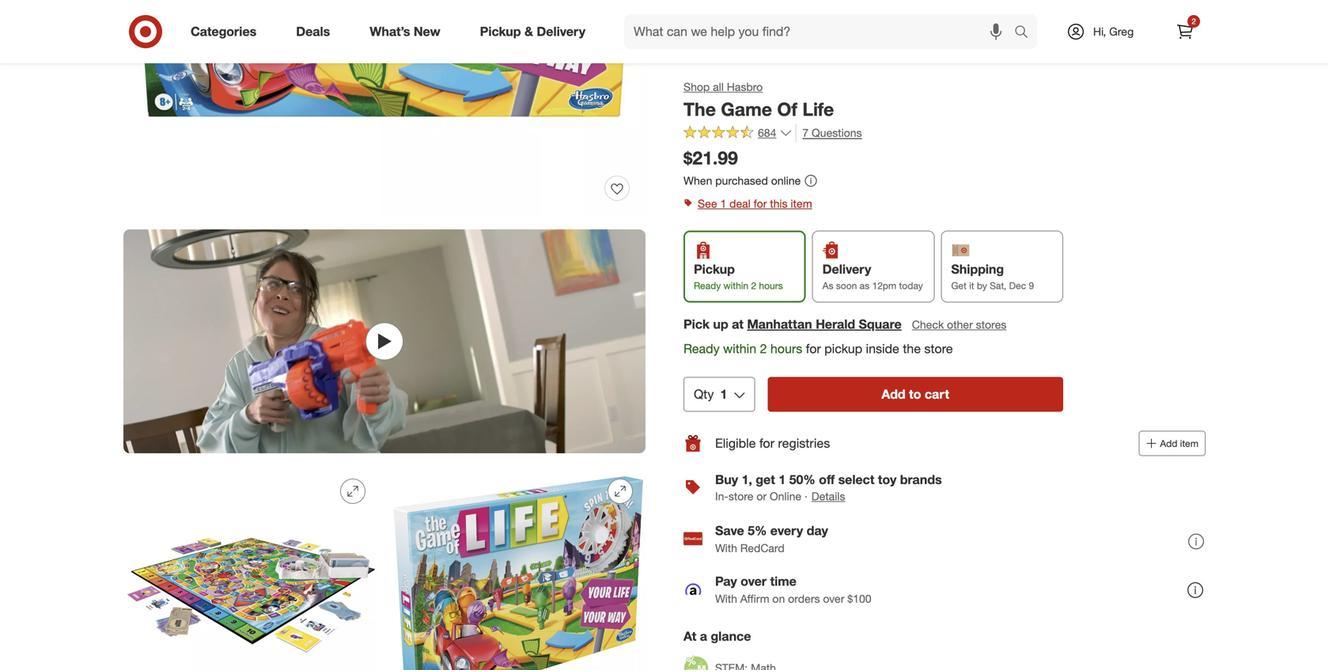 Task type: describe. For each thing, give the bounding box(es) containing it.
1 inside buy 1, get 1 50% off select toy brands in-store or online ∙ details
[[779, 472, 786, 487]]

pickup & delivery
[[480, 24, 586, 39]]

sat,
[[990, 280, 1007, 292]]

pick
[[684, 317, 710, 332]]

the game of life, 2 of 20, play video image
[[123, 230, 646, 454]]

in-
[[716, 489, 729, 503]]

add item button
[[1139, 431, 1206, 456]]

when
[[684, 174, 713, 188]]

a
[[700, 629, 708, 644]]

with inside pay over time with affirm on orders over $100
[[716, 592, 738, 606]]

soon
[[837, 280, 858, 292]]

7 questions link
[[796, 124, 862, 142]]

2 horizontal spatial 2
[[1192, 16, 1197, 26]]

buy 1, get 1 50% off select toy brands link
[[716, 472, 942, 487]]

up
[[714, 317, 729, 332]]

hi, greg
[[1094, 25, 1134, 38]]

get
[[756, 472, 776, 487]]

categories link
[[177, 14, 276, 49]]

∙
[[805, 489, 808, 503]]

pickup
[[825, 341, 863, 357]]

search button
[[1008, 14, 1046, 52]]

shop all hasbro the game of life
[[684, 80, 835, 120]]

2 inside 'pickup ready within 2 hours'
[[752, 280, 757, 292]]

the
[[684, 98, 716, 120]]

shipping
[[952, 261, 1005, 277]]

delivery inside pickup & delivery link
[[537, 24, 586, 39]]

the
[[903, 341, 921, 357]]

the game of life, 4 of 20 image
[[391, 466, 646, 670]]

&
[[525, 24, 534, 39]]

other
[[948, 318, 973, 332]]

manhattan
[[748, 317, 813, 332]]

0 vertical spatial item
[[791, 197, 813, 210]]

add item
[[1161, 438, 1199, 449]]

add to cart
[[882, 387, 950, 402]]

orders
[[789, 592, 821, 606]]

1 horizontal spatial store
[[925, 341, 954, 357]]

What can we help you find? suggestions appear below search field
[[625, 14, 1019, 49]]

this
[[770, 197, 788, 210]]

hasbro
[[727, 80, 763, 94]]

when purchased online
[[684, 174, 801, 188]]

1 horizontal spatial over
[[824, 592, 845, 606]]

within inside 'pickup ready within 2 hours'
[[724, 280, 749, 292]]

pickup & delivery link
[[467, 14, 606, 49]]

herald
[[816, 317, 856, 332]]

buy
[[716, 472, 739, 487]]

buy 1, get 1 50% off select toy brands in-store or online ∙ details
[[716, 472, 942, 503]]

7
[[803, 126, 809, 140]]

qty
[[694, 387, 714, 402]]

off
[[819, 472, 835, 487]]

time
[[771, 574, 797, 589]]

see
[[698, 197, 718, 210]]

life
[[803, 98, 835, 120]]

greg
[[1110, 25, 1134, 38]]

registries
[[778, 436, 831, 451]]

all
[[713, 80, 724, 94]]

square
[[859, 317, 902, 332]]

pickup ready within 2 hours
[[694, 261, 783, 292]]

684 link
[[684, 124, 793, 143]]

1 vertical spatial hours
[[771, 341, 803, 357]]

new
[[414, 24, 441, 39]]

684
[[758, 126, 777, 140]]

pay
[[716, 574, 738, 589]]

at
[[732, 317, 744, 332]]

game
[[721, 98, 773, 120]]

glance
[[711, 629, 752, 644]]

affirm
[[741, 592, 770, 606]]

inside
[[866, 341, 900, 357]]

save
[[716, 523, 745, 539]]

delivery inside delivery as soon as 12pm today
[[823, 261, 872, 277]]

pickup for &
[[480, 24, 521, 39]]

see 1 deal for this item
[[698, 197, 813, 210]]

50%
[[790, 472, 816, 487]]

$21.99
[[684, 147, 738, 169]]

stores
[[977, 318, 1007, 332]]

it
[[970, 280, 975, 292]]

9
[[1029, 280, 1035, 292]]

pickup for ready
[[694, 261, 735, 277]]

select
[[839, 472, 875, 487]]

brands
[[901, 472, 942, 487]]



Task type: locate. For each thing, give the bounding box(es) containing it.
1 vertical spatial with
[[716, 592, 738, 606]]

for down manhattan herald square button at top right
[[806, 341, 821, 357]]

categories
[[191, 24, 257, 39]]

1 vertical spatial for
[[806, 341, 821, 357]]

delivery as soon as 12pm today
[[823, 261, 924, 292]]

pickup left &
[[480, 24, 521, 39]]

add inside 'button'
[[882, 387, 906, 402]]

on
[[773, 592, 785, 606]]

1 vertical spatial delivery
[[823, 261, 872, 277]]

see 1 deal for this item link
[[684, 193, 1206, 215]]

with down the "save"
[[716, 541, 738, 555]]

store down check
[[925, 341, 954, 357]]

0 vertical spatial within
[[724, 280, 749, 292]]

at a glance
[[684, 629, 752, 644]]

hours inside 'pickup ready within 2 hours'
[[759, 280, 783, 292]]

0 horizontal spatial over
[[741, 574, 767, 589]]

2 up manhattan
[[752, 280, 757, 292]]

1 horizontal spatial add
[[1161, 438, 1178, 449]]

add inside button
[[1161, 438, 1178, 449]]

delivery up soon
[[823, 261, 872, 277]]

0 vertical spatial for
[[754, 197, 767, 210]]

every
[[771, 523, 804, 539]]

add for add item
[[1161, 438, 1178, 449]]

0 vertical spatial add
[[882, 387, 906, 402]]

cart
[[925, 387, 950, 402]]

hours up manhattan
[[759, 280, 783, 292]]

get
[[952, 280, 967, 292]]

0 horizontal spatial add
[[882, 387, 906, 402]]

for inside see 1 deal for this item link
[[754, 197, 767, 210]]

redcard
[[741, 541, 785, 555]]

1 right "qty"
[[721, 387, 728, 402]]

$100
[[848, 592, 872, 606]]

pickup inside 'pickup ready within 2 hours'
[[694, 261, 735, 277]]

delivery right &
[[537, 24, 586, 39]]

the game of life, 3 of 20 image
[[123, 466, 378, 670]]

eligible
[[716, 436, 756, 451]]

check
[[913, 318, 945, 332]]

2 within from the top
[[724, 341, 757, 357]]

1 vertical spatial within
[[724, 341, 757, 357]]

7 questions
[[803, 126, 862, 140]]

1 within from the top
[[724, 280, 749, 292]]

0 vertical spatial with
[[716, 541, 738, 555]]

over
[[741, 574, 767, 589], [824, 592, 845, 606]]

online
[[770, 489, 802, 503]]

1 vertical spatial add
[[1161, 438, 1178, 449]]

hi,
[[1094, 25, 1107, 38]]

0 vertical spatial 1
[[721, 197, 727, 210]]

2 vertical spatial 1
[[779, 472, 786, 487]]

online
[[772, 174, 801, 188]]

delivery
[[537, 24, 586, 39], [823, 261, 872, 277]]

deal
[[730, 197, 751, 210]]

0 vertical spatial ready
[[694, 280, 721, 292]]

what's
[[370, 24, 410, 39]]

purchased
[[716, 174, 769, 188]]

0 vertical spatial over
[[741, 574, 767, 589]]

1,
[[742, 472, 753, 487]]

manhattan herald square button
[[748, 315, 902, 333]]

1 vertical spatial over
[[824, 592, 845, 606]]

1 horizontal spatial delivery
[[823, 261, 872, 277]]

pick up at manhattan herald square
[[684, 317, 902, 332]]

2 link
[[1168, 14, 1203, 49]]

12pm
[[873, 280, 897, 292]]

within down the 'at' in the top right of the page
[[724, 341, 757, 357]]

0 vertical spatial pickup
[[480, 24, 521, 39]]

1 horizontal spatial pickup
[[694, 261, 735, 277]]

what's new link
[[356, 14, 460, 49]]

by
[[978, 280, 988, 292]]

1
[[721, 197, 727, 210], [721, 387, 728, 402], [779, 472, 786, 487]]

1 vertical spatial item
[[1181, 438, 1199, 449]]

details
[[812, 489, 846, 503]]

0 horizontal spatial item
[[791, 197, 813, 210]]

item inside button
[[1181, 438, 1199, 449]]

store inside buy 1, get 1 50% off select toy brands in-store or online ∙ details
[[729, 489, 754, 503]]

1 right get on the bottom of the page
[[779, 472, 786, 487]]

0 horizontal spatial store
[[729, 489, 754, 503]]

2 vertical spatial for
[[760, 436, 775, 451]]

as
[[860, 280, 870, 292]]

5%
[[748, 523, 767, 539]]

ready within 2 hours for pickup inside the store
[[684, 341, 954, 357]]

deals
[[296, 24, 330, 39]]

search
[[1008, 25, 1046, 41]]

2 with from the top
[[716, 592, 738, 606]]

add to cart button
[[768, 377, 1064, 412]]

pickup up the up
[[694, 261, 735, 277]]

the game of life, 1 of 20 image
[[123, 0, 646, 217]]

to
[[910, 387, 922, 402]]

check other stores button
[[912, 316, 1008, 334]]

0 vertical spatial 2
[[1192, 16, 1197, 26]]

questions
[[812, 126, 862, 140]]

add for add to cart
[[882, 387, 906, 402]]

ready up pick
[[694, 280, 721, 292]]

qty 1
[[694, 387, 728, 402]]

for
[[754, 197, 767, 210], [806, 341, 821, 357], [760, 436, 775, 451]]

2 down manhattan
[[760, 341, 767, 357]]

0 horizontal spatial pickup
[[480, 24, 521, 39]]

store down 1, on the bottom
[[729, 489, 754, 503]]

with down pay
[[716, 592, 738, 606]]

of
[[778, 98, 798, 120]]

0 horizontal spatial delivery
[[537, 24, 586, 39]]

hours down pick up at manhattan herald square
[[771, 341, 803, 357]]

1 inside see 1 deal for this item link
[[721, 197, 727, 210]]

1 for qty
[[721, 387, 728, 402]]

or
[[757, 489, 767, 503]]

dec
[[1010, 280, 1027, 292]]

2 vertical spatial 2
[[760, 341, 767, 357]]

ready inside 'pickup ready within 2 hours'
[[694, 280, 721, 292]]

what's new
[[370, 24, 441, 39]]

with inside save 5% every day with redcard
[[716, 541, 738, 555]]

as
[[823, 280, 834, 292]]

over left $100
[[824, 592, 845, 606]]

1 vertical spatial 1
[[721, 387, 728, 402]]

add
[[882, 387, 906, 402], [1161, 438, 1178, 449]]

0 vertical spatial delivery
[[537, 24, 586, 39]]

toy
[[879, 472, 897, 487]]

store
[[925, 341, 954, 357], [729, 489, 754, 503]]

1 horizontal spatial item
[[1181, 438, 1199, 449]]

shipping get it by sat, dec 9
[[952, 261, 1035, 292]]

1 vertical spatial pickup
[[694, 261, 735, 277]]

for right eligible
[[760, 436, 775, 451]]

with
[[716, 541, 738, 555], [716, 592, 738, 606]]

2
[[1192, 16, 1197, 26], [752, 280, 757, 292], [760, 341, 767, 357]]

check other stores
[[913, 318, 1007, 332]]

within up the 'at' in the top right of the page
[[724, 280, 749, 292]]

0 vertical spatial store
[[925, 341, 954, 357]]

shop
[[684, 80, 710, 94]]

over up affirm
[[741, 574, 767, 589]]

1 horizontal spatial 2
[[760, 341, 767, 357]]

today
[[900, 280, 924, 292]]

0 horizontal spatial 2
[[752, 280, 757, 292]]

for left this
[[754, 197, 767, 210]]

ready down pick
[[684, 341, 720, 357]]

1 for see
[[721, 197, 727, 210]]

save 5% every day with redcard
[[716, 523, 829, 555]]

0 vertical spatial hours
[[759, 280, 783, 292]]

ready
[[694, 280, 721, 292], [684, 341, 720, 357]]

1 with from the top
[[716, 541, 738, 555]]

1 vertical spatial store
[[729, 489, 754, 503]]

item
[[791, 197, 813, 210], [1181, 438, 1199, 449]]

2 right greg
[[1192, 16, 1197, 26]]

at
[[684, 629, 697, 644]]

eligible for registries
[[716, 436, 831, 451]]

1 right "see"
[[721, 197, 727, 210]]

1 vertical spatial ready
[[684, 341, 720, 357]]

1 vertical spatial 2
[[752, 280, 757, 292]]



Task type: vqa. For each thing, say whether or not it's contained in the screenshot.


